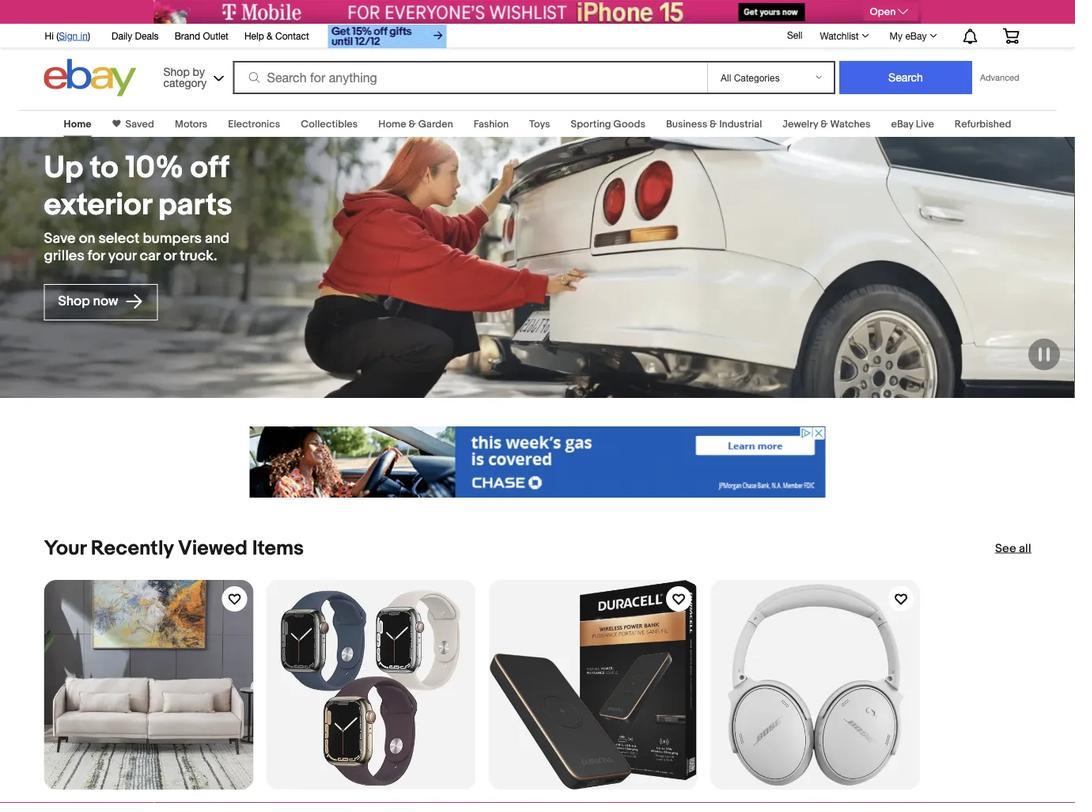 Task type: locate. For each thing, give the bounding box(es) containing it.
parts
[[158, 187, 232, 223]]

& for business
[[710, 118, 717, 130]]

car
[[140, 247, 160, 265]]

1 horizontal spatial shop
[[163, 65, 190, 78]]

ebay live
[[891, 118, 934, 130]]

sell
[[787, 29, 803, 40]]

toys link
[[529, 118, 550, 130]]

saved link
[[121, 118, 154, 130]]

up to 10% off exterior parts main content
[[0, 100, 1075, 803]]

& for home
[[409, 118, 416, 130]]

see all
[[995, 541, 1031, 555]]

help
[[244, 30, 264, 41]]

&
[[267, 30, 273, 41], [409, 118, 416, 130], [710, 118, 717, 130], [821, 118, 828, 130]]

None submit
[[839, 61, 972, 94]]

shop now
[[58, 293, 121, 310]]

& right help
[[267, 30, 273, 41]]

contact
[[275, 30, 309, 41]]

& left garden
[[409, 118, 416, 130]]

open button
[[864, 3, 918, 21]]

shop for shop by category
[[163, 65, 190, 78]]

& inside 'account' navigation
[[267, 30, 273, 41]]

watchlist link
[[811, 26, 876, 45]]

category
[[163, 76, 207, 89]]

see all link
[[995, 540, 1031, 556]]

ebay right my
[[905, 30, 927, 41]]

in
[[80, 30, 88, 41]]

motors link
[[175, 118, 208, 130]]

shop for shop now
[[58, 293, 90, 310]]

shop inside up to 10% off exterior parts main content
[[58, 293, 90, 310]]

deals
[[135, 30, 159, 41]]

1 vertical spatial ebay
[[891, 118, 914, 130]]

outlet
[[203, 30, 229, 41]]

shop
[[163, 65, 190, 78], [58, 293, 90, 310]]

fashion link
[[474, 118, 509, 130]]

sporting goods
[[571, 118, 646, 130]]

watches
[[830, 118, 871, 130]]

motors
[[175, 118, 208, 130]]

my ebay
[[890, 30, 927, 41]]

(
[[56, 30, 59, 41]]

shop left the by
[[163, 65, 190, 78]]

see
[[995, 541, 1016, 555]]

hi
[[45, 30, 54, 41]]

1 vertical spatial advertisement region
[[250, 426, 826, 498]]

open
[[870, 6, 896, 18]]

hi ( sign in )
[[45, 30, 90, 41]]

home
[[64, 118, 91, 130], [378, 118, 406, 130]]

2 home from the left
[[378, 118, 406, 130]]

business & industrial
[[666, 118, 762, 130]]

0 vertical spatial ebay
[[905, 30, 927, 41]]

for
[[88, 247, 105, 265]]

your recently viewed items link
[[44, 536, 304, 561]]

home up up
[[64, 118, 91, 130]]

refurbished
[[955, 118, 1011, 130]]

ebay inside 'account' navigation
[[905, 30, 927, 41]]

0 horizontal spatial home
[[64, 118, 91, 130]]

shop inside shop by category
[[163, 65, 190, 78]]

sign in link
[[59, 30, 88, 41]]

1 horizontal spatial home
[[378, 118, 406, 130]]

ebay
[[905, 30, 927, 41], [891, 118, 914, 130]]

none submit inside shop by category banner
[[839, 61, 972, 94]]

industrial
[[719, 118, 762, 130]]

items
[[252, 536, 304, 561]]

& right business
[[710, 118, 717, 130]]

shop by category
[[163, 65, 207, 89]]

business & industrial link
[[666, 118, 762, 130]]

0 horizontal spatial shop
[[58, 293, 90, 310]]

shop by category banner
[[36, 20, 1031, 100]]

home for home & garden
[[378, 118, 406, 130]]

live
[[916, 118, 934, 130]]

1 home from the left
[[64, 118, 91, 130]]

recently
[[91, 536, 174, 561]]

your
[[108, 247, 136, 265]]

jewelry & watches link
[[783, 118, 871, 130]]

1 vertical spatial shop
[[58, 293, 90, 310]]

home left garden
[[378, 118, 406, 130]]

on
[[79, 230, 95, 247]]

& right jewelry
[[821, 118, 828, 130]]

shop left now
[[58, 293, 90, 310]]

0 vertical spatial shop
[[163, 65, 190, 78]]

sporting
[[571, 118, 611, 130]]

advertisement region
[[154, 0, 921, 24], [250, 426, 826, 498]]

collectibles link
[[301, 118, 358, 130]]

business
[[666, 118, 707, 130]]

ebay left live
[[891, 118, 914, 130]]



Task type: describe. For each thing, give the bounding box(es) containing it.
help & contact link
[[244, 28, 309, 45]]

help & contact
[[244, 30, 309, 41]]

advanced
[[980, 72, 1019, 83]]

jewelry
[[783, 118, 818, 130]]

ebay live link
[[891, 118, 934, 130]]

and
[[205, 230, 229, 247]]

jewelry & watches
[[783, 118, 871, 130]]

home & garden
[[378, 118, 453, 130]]

my
[[890, 30, 903, 41]]

daily deals
[[112, 30, 159, 41]]

brand outlet link
[[175, 28, 229, 45]]

my ebay link
[[881, 26, 944, 45]]

your
[[44, 536, 86, 561]]

saved
[[125, 118, 154, 130]]

save
[[44, 230, 76, 247]]

home for home
[[64, 118, 91, 130]]

10%
[[125, 150, 184, 186]]

refurbished link
[[955, 118, 1011, 130]]

sporting goods link
[[571, 118, 646, 130]]

sell link
[[780, 29, 810, 40]]

ebay inside up to 10% off exterior parts main content
[[891, 118, 914, 130]]

& for jewelry
[[821, 118, 828, 130]]

truck.
[[180, 247, 217, 265]]

get an extra 15% off image
[[328, 25, 447, 48]]

toys
[[529, 118, 550, 130]]

daily
[[112, 30, 132, 41]]

by
[[193, 65, 205, 78]]

select
[[98, 230, 139, 247]]

viewed
[[178, 536, 248, 561]]

& for help
[[267, 30, 273, 41]]

now
[[93, 293, 118, 310]]

daily deals link
[[112, 28, 159, 45]]

up
[[44, 150, 83, 186]]

electronics
[[228, 118, 280, 130]]

collectibles
[[301, 118, 358, 130]]

or
[[163, 247, 176, 265]]

your recently viewed items
[[44, 536, 304, 561]]

up to 10% off exterior parts save on select bumpers and grilles for your car or truck.
[[44, 150, 232, 265]]

advanced link
[[972, 62, 1027, 93]]

brand outlet
[[175, 30, 229, 41]]

exterior
[[44, 187, 151, 223]]

goods
[[613, 118, 646, 130]]

shop by category button
[[156, 59, 227, 93]]

electronics link
[[228, 118, 280, 130]]

0 vertical spatial advertisement region
[[154, 0, 921, 24]]

watchlist
[[820, 30, 859, 41]]

home & garden link
[[378, 118, 453, 130]]

grilles
[[44, 247, 84, 265]]

sign
[[59, 30, 78, 41]]

advertisement region inside up to 10% off exterior parts main content
[[250, 426, 826, 498]]

all
[[1019, 541, 1031, 555]]

off
[[190, 150, 229, 186]]

fashion
[[474, 118, 509, 130]]

to
[[90, 150, 118, 186]]

Search for anything text field
[[235, 63, 704, 93]]

account navigation
[[36, 20, 1031, 50]]

bumpers
[[143, 230, 202, 247]]

)
[[88, 30, 90, 41]]

your shopping cart image
[[1002, 28, 1020, 44]]

brand
[[175, 30, 200, 41]]

garden
[[418, 118, 453, 130]]



Task type: vqa. For each thing, say whether or not it's contained in the screenshot.
outlet
yes



